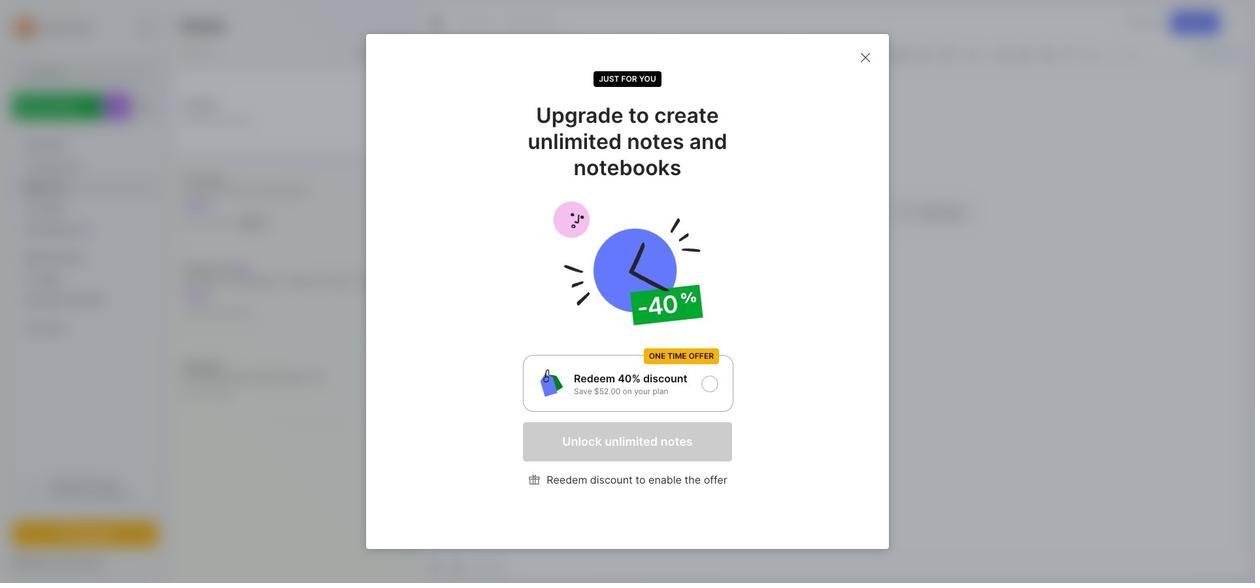 Task type: locate. For each thing, give the bounding box(es) containing it.
add a reminder image
[[428, 558, 443, 574]]

note window element
[[419, 4, 1252, 579]]

dialog
[[366, 34, 889, 549]]

expand notebooks image
[[17, 254, 25, 262]]

strikethrough image
[[1039, 45, 1058, 63]]

add tag image
[[450, 558, 466, 574]]

insert link image
[[939, 45, 957, 63]]

outdent image
[[1015, 45, 1033, 63]]

tree
[[5, 128, 165, 459]]

superscript image
[[1060, 45, 1078, 63]]

None checkbox
[[523, 355, 734, 412]]

none search field inside main element
[[36, 65, 146, 80]]

tree inside main element
[[5, 128, 165, 459]]

expand note image
[[429, 15, 445, 31]]

Note Editor text field
[[420, 67, 1251, 552]]

None search field
[[36, 65, 146, 80]]

expand tags image
[[17, 275, 25, 283]]



Task type: vqa. For each thing, say whether or not it's contained in the screenshot.
New for New Daily Tasks Do now Do soon For the future
no



Task type: describe. For each thing, give the bounding box(es) containing it.
alignment image
[[961, 45, 993, 63]]

gift icon image
[[528, 473, 542, 487]]

checklist image
[[914, 45, 933, 63]]

clock illustration image
[[523, 197, 732, 330]]

subscript image
[[1081, 45, 1099, 63]]

indent image
[[994, 45, 1012, 63]]

Search text field
[[36, 67, 146, 79]]

highlight image
[[838, 45, 868, 63]]

main element
[[0, 0, 170, 583]]

numbered list image
[[893, 45, 912, 63]]

bulleted list image
[[872, 45, 891, 63]]



